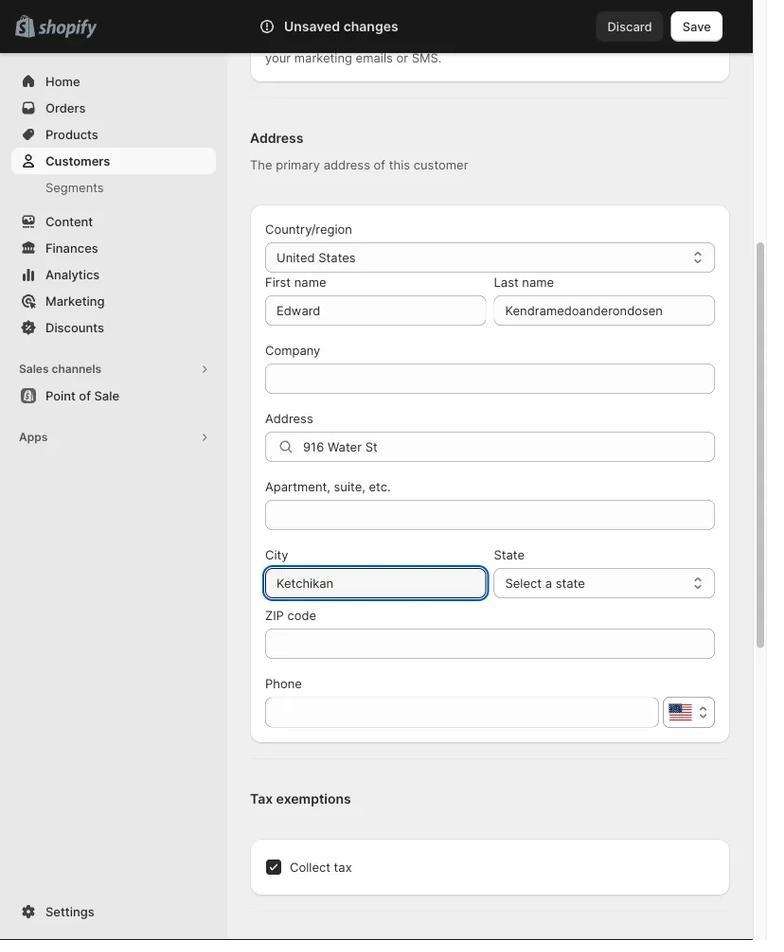 Task type: describe. For each thing, give the bounding box(es) containing it.
you
[[265, 31, 287, 46]]

before
[[536, 31, 574, 46]]

1 vertical spatial your
[[265, 50, 291, 65]]

save
[[683, 19, 712, 34]]

should
[[290, 31, 329, 46]]

customers
[[45, 153, 110, 168]]

point of sale
[[45, 388, 119, 403]]

you should ask your customers for permission before you subscribe them to your marketing emails or sms.
[[265, 31, 708, 65]]

analytics
[[45, 267, 100, 282]]

the primary address of this customer
[[250, 157, 469, 172]]

customers link
[[11, 148, 216, 174]]

suite,
[[334, 479, 366, 494]]

exemptions
[[276, 792, 351, 808]]

discounts
[[45, 320, 104, 335]]

1 horizontal spatial of
[[374, 157, 386, 172]]

discounts link
[[11, 315, 216, 341]]

text
[[547, 1, 569, 16]]

Company text field
[[265, 364, 715, 394]]

address
[[324, 157, 370, 172]]

customer
[[414, 157, 469, 172]]

a
[[545, 576, 552, 591]]

products link
[[11, 121, 216, 148]]

unsaved
[[284, 18, 340, 35]]

orders
[[45, 100, 86, 115]]

tax exemptions
[[250, 792, 351, 808]]

ask
[[333, 31, 353, 46]]

collect tax
[[290, 860, 352, 875]]

zip
[[265, 608, 284, 623]]

segments
[[45, 180, 104, 195]]

sms
[[455, 1, 482, 16]]

apartment,
[[265, 479, 331, 494]]

point of sale link
[[11, 383, 216, 409]]

point of sale button
[[0, 383, 227, 409]]

home
[[45, 74, 80, 89]]

first
[[265, 275, 291, 289]]

name for first name
[[294, 275, 326, 289]]

city
[[265, 548, 288, 562]]

select a state
[[505, 576, 585, 591]]

City text field
[[265, 568, 486, 599]]

settings link
[[11, 899, 216, 926]]

customer agreed to receive sms marketing text messages.
[[290, 1, 635, 16]]

agreed
[[350, 1, 391, 16]]

marketing inside you should ask your customers for permission before you subscribe them to your marketing emails or sms.
[[294, 50, 352, 65]]

ZIP code text field
[[265, 629, 715, 659]]

messages.
[[573, 1, 635, 16]]

1 vertical spatial address
[[265, 411, 313, 426]]

apps
[[19, 431, 48, 444]]

phone
[[265, 676, 302, 691]]

code
[[288, 608, 317, 623]]

zip code
[[265, 608, 317, 623]]

analytics link
[[11, 261, 216, 288]]

Address text field
[[303, 432, 715, 462]]

company
[[265, 343, 321, 358]]

customer
[[290, 1, 347, 16]]

you
[[578, 31, 599, 46]]

states
[[319, 250, 356, 265]]

sale
[[94, 388, 119, 403]]

subscribe
[[602, 31, 659, 46]]

for
[[450, 31, 466, 46]]

changes
[[344, 18, 399, 35]]

settings
[[45, 905, 94, 919]]



Task type: vqa. For each thing, say whether or not it's contained in the screenshot.
text field
no



Task type: locate. For each thing, give the bounding box(es) containing it.
address down company on the left top of page
[[265, 411, 313, 426]]

of inside point of sale link
[[79, 388, 91, 403]]

to inside you should ask your customers for permission before you subscribe them to your marketing emails or sms.
[[696, 31, 708, 46]]

address up the
[[250, 130, 304, 146]]

0 vertical spatial your
[[356, 31, 382, 46]]

content
[[45, 214, 93, 229]]

marketing up permission
[[486, 1, 543, 16]]

primary
[[276, 157, 320, 172]]

1 vertical spatial to
[[696, 31, 708, 46]]

0 vertical spatial address
[[250, 130, 304, 146]]

first name
[[265, 275, 326, 289]]

marketing link
[[11, 288, 216, 315]]

of left this
[[374, 157, 386, 172]]

marketing
[[486, 1, 543, 16], [294, 50, 352, 65]]

your up emails on the top of the page
[[356, 31, 382, 46]]

channels
[[52, 362, 101, 376]]

name down united states
[[294, 275, 326, 289]]

shopify image
[[38, 19, 97, 38]]

First name text field
[[265, 296, 486, 326]]

country/region
[[265, 222, 352, 236]]

united
[[277, 250, 315, 265]]

united states (+1) image
[[669, 704, 692, 721]]

Phone text field
[[265, 698, 659, 728]]

orders link
[[11, 95, 216, 121]]

segments link
[[11, 174, 216, 201]]

1 vertical spatial of
[[79, 388, 91, 403]]

collect
[[290, 860, 331, 875]]

1 name from the left
[[294, 275, 326, 289]]

1 horizontal spatial marketing
[[486, 1, 543, 16]]

2 name from the left
[[522, 275, 554, 289]]

state
[[556, 576, 585, 591]]

receive
[[410, 1, 452, 16]]

finances link
[[11, 235, 216, 261]]

apps button
[[11, 424, 216, 451]]

them
[[663, 31, 692, 46]]

this
[[389, 157, 410, 172]]

0 vertical spatial to
[[394, 1, 406, 16]]

Last name text field
[[494, 296, 715, 326]]

0 vertical spatial of
[[374, 157, 386, 172]]

marketing
[[45, 294, 105, 308]]

0 horizontal spatial name
[[294, 275, 326, 289]]

last
[[494, 275, 519, 289]]

0 horizontal spatial of
[[79, 388, 91, 403]]

to right agreed
[[394, 1, 406, 16]]

finances
[[45, 241, 98, 255]]

discard button
[[596, 11, 664, 42]]

address
[[250, 130, 304, 146], [265, 411, 313, 426]]

to
[[394, 1, 406, 16], [696, 31, 708, 46]]

select
[[505, 576, 542, 591]]

name
[[294, 275, 326, 289], [522, 275, 554, 289]]

your down you
[[265, 50, 291, 65]]

0 horizontal spatial your
[[265, 50, 291, 65]]

unsaved changes
[[284, 18, 399, 35]]

0 horizontal spatial marketing
[[294, 50, 352, 65]]

products
[[45, 127, 98, 142]]

emails
[[356, 50, 393, 65]]

customers
[[385, 31, 447, 46]]

0 horizontal spatial to
[[394, 1, 406, 16]]

etc.
[[369, 479, 391, 494]]

sales channels
[[19, 362, 101, 376]]

last name
[[494, 275, 554, 289]]

home link
[[11, 68, 216, 95]]

1 horizontal spatial name
[[522, 275, 554, 289]]

united states
[[277, 250, 356, 265]]

sales
[[19, 362, 49, 376]]

1 horizontal spatial to
[[696, 31, 708, 46]]

search button
[[227, 11, 596, 42]]

to right "them"
[[696, 31, 708, 46]]

search
[[258, 19, 299, 34]]

tax
[[334, 860, 352, 875]]

your
[[356, 31, 382, 46], [265, 50, 291, 65]]

tax
[[250, 792, 273, 808]]

discard
[[608, 19, 653, 34]]

or
[[396, 50, 408, 65]]

content link
[[11, 208, 216, 235]]

state
[[494, 548, 525, 562]]

the
[[250, 157, 272, 172]]

apartment, suite, etc.
[[265, 479, 391, 494]]

sms.
[[412, 50, 442, 65]]

1 vertical spatial marketing
[[294, 50, 352, 65]]

permission
[[470, 31, 533, 46]]

0 vertical spatial marketing
[[486, 1, 543, 16]]

sales channels button
[[11, 356, 216, 383]]

Apartment, suite, etc. text field
[[265, 500, 715, 531]]

name right last
[[522, 275, 554, 289]]

point
[[45, 388, 76, 403]]

name for last name
[[522, 275, 554, 289]]

of left sale
[[79, 388, 91, 403]]

save button
[[671, 11, 723, 42]]

of
[[374, 157, 386, 172], [79, 388, 91, 403]]

marketing down should
[[294, 50, 352, 65]]

1 horizontal spatial your
[[356, 31, 382, 46]]



